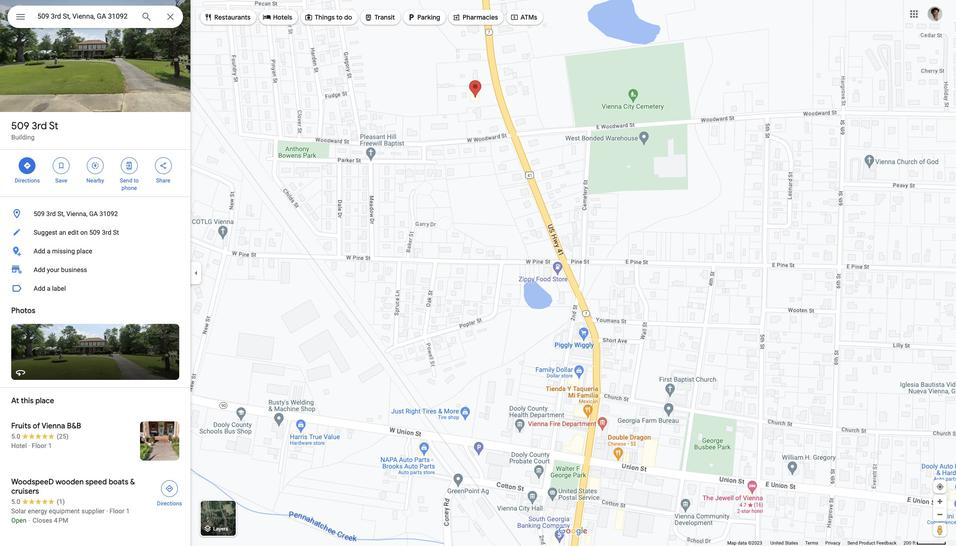Task type: locate. For each thing, give the bounding box(es) containing it.
ft
[[913, 541, 916, 546]]

1 horizontal spatial floor
[[110, 508, 124, 515]]

zoom out image
[[937, 511, 944, 518]]

0 horizontal spatial directions
[[15, 177, 40, 184]]

add for add your business
[[34, 266, 45, 274]]

boats
[[109, 478, 128, 487]]


[[407, 12, 416, 22]]

directions image
[[165, 485, 174, 493]]

0 horizontal spatial ·
[[28, 442, 30, 450]]

add left label
[[34, 285, 45, 292]]

1 inside the solar energy equipment supplier · floor 1 open ⋅ closes 4 pm
[[126, 508, 130, 515]]

label
[[52, 285, 66, 292]]

restaurants
[[214, 13, 251, 21]]

2 5.0 from the top
[[11, 498, 20, 506]]

directions inside actions for 509 3rd st region
[[15, 177, 40, 184]]

1 horizontal spatial 1
[[126, 508, 130, 515]]

united
[[771, 541, 784, 546]]

add inside 'button'
[[34, 285, 45, 292]]

1 vertical spatial floor
[[110, 508, 124, 515]]

5.0 stars 25 reviews image
[[11, 432, 69, 441]]

data
[[738, 541, 747, 546]]

(25)
[[57, 433, 69, 440]]

open
[[11, 517, 26, 525]]

2 vertical spatial add
[[34, 285, 45, 292]]

0 horizontal spatial 509
[[11, 120, 29, 133]]

3rd for st
[[32, 120, 47, 133]]

509 3rd st building
[[11, 120, 58, 141]]

5.0 up hotel
[[11, 433, 20, 440]]

send
[[120, 177, 132, 184], [848, 541, 858, 546]]

place inside button
[[77, 248, 92, 255]]

1 horizontal spatial to
[[336, 13, 343, 21]]

0 horizontal spatial st
[[49, 120, 58, 133]]

add
[[34, 248, 45, 255], [34, 266, 45, 274], [34, 285, 45, 292]]

509 up suggest at the left top of the page
[[34, 210, 45, 218]]

5.0 stars 1 reviews image
[[11, 497, 65, 507]]

3 add from the top
[[34, 285, 45, 292]]

to left do
[[336, 13, 343, 21]]

200
[[904, 541, 912, 546]]

directions button
[[151, 478, 188, 508]]

509 3rd St, Vienna, GA 31092 field
[[7, 6, 183, 28]]

transit
[[375, 13, 395, 21]]

a inside add a missing place button
[[47, 248, 50, 255]]

to
[[336, 13, 343, 21], [134, 177, 139, 184]]

509 inside button
[[34, 210, 45, 218]]

floor
[[32, 442, 47, 450], [110, 508, 124, 515]]

st down 31092
[[113, 229, 119, 236]]

3rd down 31092
[[102, 229, 111, 236]]

1 down the boats
[[126, 508, 130, 515]]

0 vertical spatial a
[[47, 248, 50, 255]]


[[204, 12, 213, 22]]

1 a from the top
[[47, 248, 50, 255]]

supplier
[[81, 508, 105, 515]]

1 vertical spatial 509
[[34, 210, 45, 218]]

to up phone
[[134, 177, 139, 184]]

0 vertical spatial add
[[34, 248, 45, 255]]

save
[[55, 177, 67, 184]]

 button
[[7, 6, 34, 30]]


[[15, 10, 26, 23]]

floor down the 5.0 stars 25 reviews image
[[32, 442, 47, 450]]


[[57, 161, 65, 171]]

509 right on
[[89, 229, 100, 236]]

1 horizontal spatial st
[[113, 229, 119, 236]]

3rd left st,
[[46, 210, 56, 218]]

3rd for st,
[[46, 210, 56, 218]]

google account: tariq douglas  
(tariq.douglas@adept.ai) image
[[928, 6, 943, 21]]

1
[[48, 442, 52, 450], [126, 508, 130, 515]]

place right this
[[35, 397, 54, 406]]

add for add a missing place
[[34, 248, 45, 255]]

directions down directions image
[[157, 501, 182, 507]]

2 horizontal spatial 509
[[89, 229, 100, 236]]

1 vertical spatial a
[[47, 285, 50, 292]]

add your business
[[34, 266, 87, 274]]

1 horizontal spatial send
[[848, 541, 858, 546]]

2 add from the top
[[34, 266, 45, 274]]

send up phone
[[120, 177, 132, 184]]

states
[[785, 541, 799, 546]]

solar
[[11, 508, 26, 515]]

product
[[859, 541, 876, 546]]

add a missing place
[[34, 248, 92, 255]]

 atms
[[510, 12, 538, 22]]

0 vertical spatial directions
[[15, 177, 40, 184]]

woodspeed
[[11, 478, 54, 487]]

1 down the 5.0 stars 25 reviews image
[[48, 442, 52, 450]]

0 horizontal spatial to
[[134, 177, 139, 184]]

a left missing
[[47, 248, 50, 255]]

add a label
[[34, 285, 66, 292]]

wooden
[[56, 478, 84, 487]]

0 horizontal spatial floor
[[32, 442, 47, 450]]

add left the your
[[34, 266, 45, 274]]

phone
[[122, 185, 137, 191]]

· right hotel
[[28, 442, 30, 450]]

united states button
[[771, 540, 799, 546]]

5.0 up solar
[[11, 498, 20, 506]]

hotels
[[273, 13, 292, 21]]

0 vertical spatial 509
[[11, 120, 29, 133]]

0 vertical spatial place
[[77, 248, 92, 255]]

0 vertical spatial 3rd
[[32, 120, 47, 133]]

1 5.0 from the top
[[11, 433, 20, 440]]

1 add from the top
[[34, 248, 45, 255]]

place down on
[[77, 248, 92, 255]]

3rd inside button
[[46, 210, 56, 218]]

place
[[77, 248, 92, 255], [35, 397, 54, 406]]

st inside button
[[113, 229, 119, 236]]

things
[[315, 13, 335, 21]]

a for label
[[47, 285, 50, 292]]

None field
[[37, 11, 134, 22]]

0 vertical spatial to
[[336, 13, 343, 21]]

add down suggest at the left top of the page
[[34, 248, 45, 255]]

directions down 
[[15, 177, 40, 184]]

a left label
[[47, 285, 50, 292]]

1 vertical spatial 3rd
[[46, 210, 56, 218]]

509
[[11, 120, 29, 133], [34, 210, 45, 218], [89, 229, 100, 236]]

of
[[33, 422, 40, 431]]

2 vertical spatial 509
[[89, 229, 100, 236]]

·
[[28, 442, 30, 450], [106, 508, 108, 515]]

none field inside 509 3rd st, vienna, ga 31092 field
[[37, 11, 134, 22]]

st up 
[[49, 120, 58, 133]]

fruits
[[11, 422, 31, 431]]

footer containing map data ©2023
[[728, 540, 904, 546]]

3rd inside 509 3rd st building
[[32, 120, 47, 133]]

2 vertical spatial 3rd
[[102, 229, 111, 236]]

floor right the supplier
[[110, 508, 124, 515]]

3rd up building
[[32, 120, 47, 133]]

1 vertical spatial 1
[[126, 508, 130, 515]]

0 vertical spatial 1
[[48, 442, 52, 450]]

0 horizontal spatial place
[[35, 397, 54, 406]]

directions inside button
[[157, 501, 182, 507]]

suggest an edit on 509 3rd st
[[34, 229, 119, 236]]

1 vertical spatial 5.0
[[11, 498, 20, 506]]

1 vertical spatial to
[[134, 177, 139, 184]]

0 horizontal spatial send
[[120, 177, 132, 184]]

· right the supplier
[[106, 508, 108, 515]]

&
[[130, 478, 135, 487]]

3rd
[[32, 120, 47, 133], [46, 210, 56, 218], [102, 229, 111, 236]]

· inside the solar energy equipment supplier · floor 1 open ⋅ closes 4 pm
[[106, 508, 108, 515]]

0 vertical spatial send
[[120, 177, 132, 184]]

509 up building
[[11, 120, 29, 133]]

actions for 509 3rd st region
[[0, 150, 191, 197]]


[[159, 161, 167, 171]]

1 vertical spatial ·
[[106, 508, 108, 515]]

2 a from the top
[[47, 285, 50, 292]]

add inside button
[[34, 248, 45, 255]]

1 horizontal spatial directions
[[157, 501, 182, 507]]

your
[[47, 266, 59, 274]]

0 vertical spatial st
[[49, 120, 58, 133]]

0 vertical spatial ·
[[28, 442, 30, 450]]

1 horizontal spatial 509
[[34, 210, 45, 218]]

a
[[47, 248, 50, 255], [47, 285, 50, 292]]

cruisers
[[11, 487, 39, 496]]

509 inside 509 3rd st building
[[11, 120, 29, 133]]

footer
[[728, 540, 904, 546]]

send inside button
[[848, 541, 858, 546]]

1 vertical spatial directions
[[157, 501, 182, 507]]

united states
[[771, 541, 799, 546]]

1 vertical spatial st
[[113, 229, 119, 236]]

1 vertical spatial add
[[34, 266, 45, 274]]

send left product
[[848, 541, 858, 546]]

send for send to phone
[[120, 177, 132, 184]]

5.0 for woodspeed wooden speed boats & cruisers
[[11, 498, 20, 506]]

1 horizontal spatial place
[[77, 248, 92, 255]]

send inside send to phone
[[120, 177, 132, 184]]

1 horizontal spatial ·
[[106, 508, 108, 515]]

1 vertical spatial send
[[848, 541, 858, 546]]

a inside add a label 'button'
[[47, 285, 50, 292]]

0 vertical spatial 5.0
[[11, 433, 20, 440]]



Task type: describe. For each thing, give the bounding box(es) containing it.
terms
[[806, 541, 819, 546]]

 transit
[[364, 12, 395, 22]]

b&b
[[67, 422, 81, 431]]

509 3rd st, vienna, ga 31092 button
[[0, 205, 191, 223]]

509 for st,
[[34, 210, 45, 218]]


[[305, 12, 313, 22]]


[[510, 12, 519, 22]]

energy
[[28, 508, 47, 515]]

(1)
[[57, 498, 65, 506]]

edit
[[68, 229, 79, 236]]

509 inside button
[[89, 229, 100, 236]]

business
[[61, 266, 87, 274]]

send product feedback button
[[848, 540, 897, 546]]

suggest
[[34, 229, 57, 236]]

this
[[21, 397, 34, 406]]

st,
[[57, 210, 65, 218]]

floor inside the solar energy equipment supplier · floor 1 open ⋅ closes 4 pm
[[110, 508, 124, 515]]

 parking
[[407, 12, 440, 22]]

speed
[[85, 478, 107, 487]]

at
[[11, 397, 19, 406]]

at this place
[[11, 397, 54, 406]]


[[263, 12, 271, 22]]

map data ©2023
[[728, 541, 764, 546]]

send for send product feedback
[[848, 541, 858, 546]]

5.0 for fruits of vienna b&b
[[11, 433, 20, 440]]

an
[[59, 229, 66, 236]]

map
[[728, 541, 737, 546]]

solar energy equipment supplier · floor 1 open ⋅ closes 4 pm
[[11, 508, 130, 525]]

add your business link
[[0, 261, 191, 279]]

1 vertical spatial place
[[35, 397, 54, 406]]

©2023
[[748, 541, 763, 546]]

add for add a label
[[34, 285, 45, 292]]


[[364, 12, 373, 22]]

add a missing place button
[[0, 242, 191, 261]]


[[125, 161, 133, 171]]

privacy button
[[826, 540, 841, 546]]

do
[[344, 13, 352, 21]]

show your location image
[[936, 483, 945, 491]]


[[453, 12, 461, 22]]

509 3rd st, vienna, ga 31092
[[34, 210, 118, 218]]

a for missing
[[47, 248, 50, 255]]

on
[[80, 229, 88, 236]]

feedback
[[877, 541, 897, 546]]

3rd inside button
[[102, 229, 111, 236]]

⋅
[[28, 517, 31, 525]]

pharmacies
[[463, 13, 498, 21]]

equipment
[[49, 508, 80, 515]]

atms
[[521, 13, 538, 21]]

509 for st
[[11, 120, 29, 133]]

building
[[11, 134, 35, 141]]

to inside send to phone
[[134, 177, 139, 184]]

suggest an edit on 509 3rd st button
[[0, 223, 191, 242]]

 things to do
[[305, 12, 352, 22]]

 pharmacies
[[453, 12, 498, 22]]

200 ft
[[904, 541, 916, 546]]

parking
[[418, 13, 440, 21]]

google maps element
[[0, 0, 957, 546]]

footer inside google maps element
[[728, 540, 904, 546]]

31092
[[100, 210, 118, 218]]

woodspeed wooden speed boats & cruisers
[[11, 478, 135, 496]]

to inside  things to do
[[336, 13, 343, 21]]

509 3rd st main content
[[0, 0, 191, 546]]

collapse side panel image
[[191, 268, 201, 278]]

photos
[[11, 306, 35, 316]]

layers
[[213, 527, 228, 533]]

closes
[[33, 517, 52, 525]]

0 horizontal spatial 1
[[48, 442, 52, 450]]

zoom in image
[[937, 498, 944, 505]]

200 ft button
[[904, 541, 947, 546]]

st inside 509 3rd st building
[[49, 120, 58, 133]]

hotel
[[11, 442, 27, 450]]

send to phone
[[120, 177, 139, 191]]

send product feedback
[[848, 541, 897, 546]]

 search field
[[7, 6, 183, 30]]

 hotels
[[263, 12, 292, 22]]

share
[[156, 177, 170, 184]]

 restaurants
[[204, 12, 251, 22]]

vienna
[[42, 422, 65, 431]]

fruits of vienna b&b
[[11, 422, 81, 431]]

vienna,
[[66, 210, 88, 218]]

4 pm
[[54, 517, 68, 525]]

nearby
[[86, 177, 104, 184]]


[[91, 161, 99, 171]]

privacy
[[826, 541, 841, 546]]


[[23, 161, 31, 171]]

missing
[[52, 248, 75, 255]]

add a label button
[[0, 279, 191, 298]]

0 vertical spatial floor
[[32, 442, 47, 450]]

ga
[[89, 210, 98, 218]]

show street view coverage image
[[934, 523, 947, 537]]

terms button
[[806, 540, 819, 546]]



Task type: vqa. For each thing, say whether or not it's contained in the screenshot.
footer
yes



